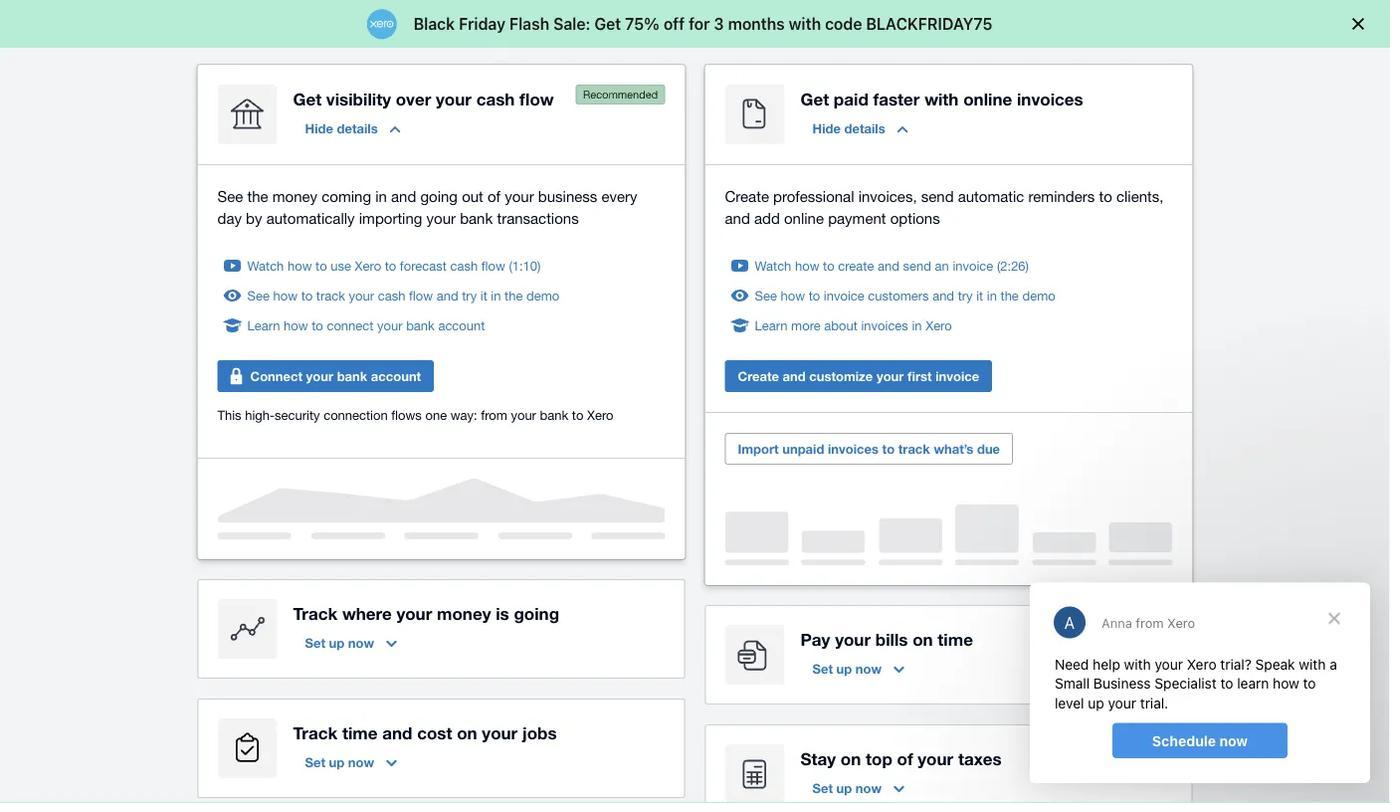 Task type: vqa. For each thing, say whether or not it's contained in the screenshot.
the left Invoiced
no



Task type: describe. For each thing, give the bounding box(es) containing it.
with
[[925, 89, 959, 109]]

your up transactions
[[505, 187, 534, 205]]

customers
[[868, 288, 929, 303]]

to left connect
[[312, 318, 323, 333]]

set up now button for where
[[293, 627, 409, 659]]

in right customers
[[987, 288, 997, 303]]

(2:26)
[[997, 258, 1029, 273]]

learn how to connect your bank account link
[[247, 316, 485, 336]]

2 horizontal spatial xero
[[926, 318, 952, 333]]

in down transactions
[[491, 288, 501, 303]]

and inside see how to invoice customers and try it in the demo link
[[933, 288, 955, 303]]

invoices icon image
[[725, 85, 785, 144]]

your left jobs
[[482, 723, 518, 743]]

your down see how to track your cash flow and try it in the demo link
[[377, 318, 403, 333]]

reminders
[[1029, 187, 1095, 205]]

flows
[[391, 407, 422, 423]]

1 horizontal spatial going
[[514, 603, 559, 623]]

1 horizontal spatial on
[[841, 749, 861, 768]]

to inside create professional invoices, send automatic reminders to clients, and add online payment options
[[1099, 187, 1112, 205]]

0 vertical spatial invoice
[[953, 258, 994, 273]]

try inside see how to invoice customers and try it in the demo link
[[958, 288, 973, 303]]

the inside see how to track your cash flow and try it in the demo link
[[505, 288, 523, 303]]

paid
[[834, 89, 869, 109]]

track money icon image
[[217, 599, 277, 659]]

your right from
[[511, 407, 536, 423]]

more
[[791, 318, 821, 333]]

security
[[275, 407, 320, 423]]

track time and cost on your jobs
[[293, 723, 557, 743]]

now for your
[[856, 661, 882, 676]]

and left the cost on the bottom left of page
[[382, 723, 412, 743]]

1 horizontal spatial time
[[938, 629, 973, 649]]

learn more about invoices in xero
[[755, 318, 952, 333]]

banking preview line graph image
[[217, 479, 665, 540]]

2 demo from the left
[[1023, 288, 1056, 303]]

online inside create professional invoices, send automatic reminders to clients, and add online payment options
[[784, 209, 824, 227]]

set up now for your
[[813, 661, 882, 676]]

stay on top of your taxes
[[801, 749, 1002, 768]]

to inside button
[[882, 441, 895, 456]]

0 vertical spatial cash
[[476, 89, 515, 109]]

high-
[[245, 407, 275, 423]]

see the money coming in and going out of your business every day by automatically importing your bank transactions
[[217, 187, 638, 227]]

an
[[935, 258, 949, 273]]

money inside "see the money coming in and going out of your business every day by automatically importing your bank transactions"
[[272, 187, 318, 205]]

learn for track
[[247, 318, 280, 333]]

set up now button for your
[[801, 653, 917, 685]]

set up now button for on
[[801, 772, 917, 803]]

hide for track
[[305, 121, 333, 136]]

learn how to connect your bank account
[[247, 318, 485, 333]]

see how to invoice customers and try it in the demo link
[[755, 286, 1056, 306]]

watch for track where your money is going
[[247, 258, 284, 273]]

add
[[754, 209, 780, 227]]

banking icon image
[[217, 85, 277, 144]]

see how to invoice customers and try it in the demo
[[755, 288, 1056, 303]]

learn for pay
[[755, 318, 788, 333]]

your right where
[[397, 603, 432, 623]]

set for time
[[305, 755, 325, 770]]

get paid faster with online invoices
[[801, 89, 1084, 109]]

2 vertical spatial cash
[[378, 288, 405, 303]]

and inside "see the money coming in and going out of your business every day by automatically importing your bank transactions"
[[391, 187, 416, 205]]

and inside see how to track your cash flow and try it in the demo link
[[437, 288, 458, 303]]

this
[[217, 407, 241, 423]]

professional
[[773, 187, 854, 205]]

create for create professional invoices, send automatic reminders to clients, and add online payment options
[[725, 187, 769, 205]]

see for pay your bills on time
[[755, 288, 777, 303]]

recommended icon image
[[576, 85, 665, 105]]

transactions
[[497, 209, 579, 227]]

1 demo from the left
[[526, 288, 560, 303]]

see how to track your cash flow and try it in the demo link
[[247, 286, 560, 306]]

learn more about invoices in xero link
[[755, 316, 952, 336]]

watch how to use xero to forecast cash flow (1:10) link
[[247, 256, 541, 276]]

set up now for on
[[813, 780, 882, 796]]

watch how to create and send an invoice (2:26) link
[[755, 256, 1029, 276]]

see how to track your cash flow and try it in the demo
[[247, 288, 560, 303]]

hide details for where
[[305, 121, 378, 136]]

due
[[977, 441, 1000, 456]]

now for where
[[348, 635, 374, 651]]

bills icon image
[[725, 625, 785, 685]]

first
[[908, 368, 932, 384]]

importing
[[359, 209, 422, 227]]

the inside "see the money coming in and going out of your business every day by automatically importing your bank transactions"
[[247, 187, 268, 205]]

1 it from the left
[[480, 288, 487, 303]]

get for get visibility over your cash flow
[[293, 89, 322, 109]]

how for connect
[[284, 318, 308, 333]]

stay
[[801, 749, 836, 768]]

track inside button
[[898, 441, 930, 456]]

by
[[246, 209, 262, 227]]

over
[[396, 89, 431, 109]]

projects icon image
[[217, 719, 277, 778]]

taxes
[[958, 749, 1002, 768]]

connect your bank account button
[[217, 360, 434, 392]]

track where your money is going
[[293, 603, 559, 623]]

cost
[[417, 723, 452, 743]]

your left taxes
[[918, 749, 954, 768]]

see for track where your money is going
[[247, 288, 270, 303]]

what's
[[934, 441, 974, 456]]

automatic
[[958, 187, 1025, 205]]

how for create
[[795, 258, 820, 273]]

create and customize your first invoice
[[738, 368, 980, 384]]

bank down see how to track your cash flow and try it in the demo link
[[406, 318, 435, 333]]

set for on
[[813, 780, 833, 796]]

where
[[342, 603, 392, 623]]

import unpaid invoices to track what's due button
[[725, 433, 1013, 465]]

set for your
[[813, 661, 833, 676]]

2 it from the left
[[977, 288, 984, 303]]

now for time
[[348, 755, 374, 770]]

how for use
[[288, 258, 312, 273]]

hide for pay
[[813, 121, 841, 136]]

import unpaid invoices to track what's due
[[738, 441, 1000, 456]]

details for where
[[337, 121, 378, 136]]

0 vertical spatial xero
[[355, 258, 381, 273]]

how for invoice
[[781, 288, 805, 303]]

create professional invoices, send automatic reminders to clients, and add online payment options
[[725, 187, 1164, 227]]

1 horizontal spatial online
[[964, 89, 1012, 109]]

the inside see how to invoice customers and try it in the demo link
[[1001, 288, 1019, 303]]

0 vertical spatial flow
[[520, 89, 554, 109]]

hide details button for where
[[293, 113, 413, 144]]

use
[[331, 258, 351, 273]]

details for your
[[844, 121, 885, 136]]

get visibility over your cash flow
[[293, 89, 554, 109]]

your right over
[[436, 89, 472, 109]]

automatically
[[266, 209, 355, 227]]

to up learn how to connect your bank account
[[301, 288, 313, 303]]



Task type: locate. For each thing, give the bounding box(es) containing it.
now down top
[[856, 780, 882, 796]]

options
[[890, 209, 940, 227]]

demo down (1:10)
[[526, 288, 560, 303]]

and down an
[[933, 288, 955, 303]]

1 vertical spatial track
[[293, 723, 338, 743]]

in down see how to invoice customers and try it in the demo link
[[912, 318, 922, 333]]

learn up connect
[[247, 318, 280, 333]]

now down where
[[348, 635, 374, 651]]

bills
[[876, 629, 908, 649]]

1 vertical spatial flow
[[481, 258, 505, 273]]

1 hide from the left
[[305, 121, 333, 136]]

2 vertical spatial on
[[841, 749, 861, 768]]

online down professional on the right of the page
[[784, 209, 824, 227]]

now
[[348, 635, 374, 651], [856, 661, 882, 676], [348, 755, 374, 770], [856, 780, 882, 796]]

1 horizontal spatial details
[[844, 121, 885, 136]]

2 track from the top
[[293, 723, 338, 743]]

connect your bank account
[[250, 368, 421, 384]]

pay your bills on time
[[801, 629, 973, 649]]

track down use
[[316, 288, 345, 303]]

how left use
[[288, 258, 312, 273]]

see inside "see the money coming in and going out of your business every day by automatically importing your bank transactions"
[[217, 187, 243, 205]]

how left connect
[[284, 318, 308, 333]]

pay
[[801, 629, 830, 649]]

1 horizontal spatial hide
[[813, 121, 841, 136]]

to left use
[[316, 258, 327, 273]]

watch
[[247, 258, 284, 273], [755, 258, 792, 273]]

now down track time and cost on your jobs
[[348, 755, 374, 770]]

0 horizontal spatial demo
[[526, 288, 560, 303]]

to up see how to track your cash flow and try it in the demo
[[385, 258, 396, 273]]

2 vertical spatial xero
[[587, 407, 614, 423]]

0 horizontal spatial try
[[462, 288, 477, 303]]

demo down (2:26)
[[1023, 288, 1056, 303]]

and inside create and customize your first invoice button
[[783, 368, 806, 384]]

send inside create professional invoices, send automatic reminders to clients, and add online payment options
[[921, 187, 954, 205]]

track for track time and cost on your jobs
[[293, 723, 338, 743]]

0 horizontal spatial account
[[371, 368, 421, 384]]

invoice inside button
[[936, 368, 980, 384]]

invoices down customers
[[861, 318, 909, 333]]

0 horizontal spatial watch
[[247, 258, 284, 273]]

1 horizontal spatial account
[[438, 318, 485, 333]]

about
[[824, 318, 858, 333]]

1 vertical spatial account
[[371, 368, 421, 384]]

1 watch from the left
[[247, 258, 284, 273]]

hide details button down visibility
[[293, 113, 413, 144]]

0 vertical spatial send
[[921, 187, 954, 205]]

to left clients,
[[1099, 187, 1112, 205]]

0 vertical spatial of
[[488, 187, 501, 205]]

import
[[738, 441, 779, 456]]

2 learn from the left
[[755, 318, 788, 333]]

create for create and customize your first invoice
[[738, 368, 779, 384]]

bank inside "see the money coming in and going out of your business every day by automatically importing your bank transactions"
[[460, 209, 493, 227]]

customize
[[809, 368, 873, 384]]

2 hide from the left
[[813, 121, 841, 136]]

set up now
[[305, 635, 374, 651], [813, 661, 882, 676], [305, 755, 374, 770], [813, 780, 882, 796]]

flow down 'forecast'
[[409, 288, 433, 303]]

up down where
[[329, 635, 345, 651]]

create inside create professional invoices, send automatic reminders to clients, and add online payment options
[[725, 187, 769, 205]]

1 get from the left
[[293, 89, 322, 109]]

try down watch how to use xero to forecast cash flow (1:10) link
[[462, 288, 477, 303]]

in up importing
[[375, 187, 387, 205]]

1 vertical spatial cash
[[450, 258, 478, 273]]

0 horizontal spatial details
[[337, 121, 378, 136]]

watch for pay your bills on time
[[755, 258, 792, 273]]

on right bills
[[913, 629, 933, 649]]

2 vertical spatial invoices
[[828, 441, 879, 456]]

1 horizontal spatial learn
[[755, 318, 788, 333]]

in
[[375, 187, 387, 205], [491, 288, 501, 303], [987, 288, 997, 303], [912, 318, 922, 333]]

up down stay on top of your taxes
[[837, 780, 852, 796]]

one
[[425, 407, 447, 423]]

time right bills
[[938, 629, 973, 649]]

on right the cost on the bottom left of page
[[457, 723, 477, 743]]

visibility
[[326, 89, 391, 109]]

1 horizontal spatial money
[[437, 603, 491, 623]]

set up now button for time
[[293, 747, 409, 778]]

1 vertical spatial xero
[[926, 318, 952, 333]]

0 horizontal spatial of
[[488, 187, 501, 205]]

to left what's on the right
[[882, 441, 895, 456]]

1 hide details button from the left
[[293, 113, 413, 144]]

faster
[[873, 89, 920, 109]]

and up customers
[[878, 258, 900, 273]]

set up now for time
[[305, 755, 374, 770]]

create
[[838, 258, 874, 273]]

0 horizontal spatial time
[[342, 723, 378, 743]]

your
[[436, 89, 472, 109], [505, 187, 534, 205], [427, 209, 456, 227], [349, 288, 374, 303], [377, 318, 403, 333], [306, 368, 333, 384], [877, 368, 904, 384], [511, 407, 536, 423], [397, 603, 432, 623], [835, 629, 871, 649], [482, 723, 518, 743], [918, 749, 954, 768]]

1 horizontal spatial watch
[[755, 258, 792, 273]]

up for where
[[329, 635, 345, 651]]

see down 'add'
[[755, 288, 777, 303]]

0 horizontal spatial flow
[[409, 288, 433, 303]]

cash right 'forecast'
[[450, 258, 478, 273]]

set right projects icon on the bottom left
[[305, 755, 325, 770]]

dialog
[[0, 0, 1390, 48], [1030, 583, 1371, 783]]

0 vertical spatial money
[[272, 187, 318, 205]]

get
[[293, 89, 322, 109], [801, 89, 829, 109]]

send inside watch how to create and send an invoice (2:26) link
[[903, 258, 932, 273]]

0 horizontal spatial hide details button
[[293, 113, 413, 144]]

invoice up about
[[824, 288, 865, 303]]

1 horizontal spatial track
[[898, 441, 930, 456]]

how for track
[[273, 288, 298, 303]]

0 horizontal spatial xero
[[355, 258, 381, 273]]

jobs
[[522, 723, 557, 743]]

this high-security connection flows one way: from your bank to xero
[[217, 407, 614, 423]]

and left 'add'
[[725, 209, 750, 227]]

xero
[[355, 258, 381, 273], [926, 318, 952, 333], [587, 407, 614, 423]]

set for where
[[305, 635, 325, 651]]

try inside see how to track your cash flow and try it in the demo link
[[462, 288, 477, 303]]

cash
[[476, 89, 515, 109], [450, 258, 478, 273], [378, 288, 405, 303]]

1 vertical spatial of
[[897, 749, 913, 768]]

hide details down the paid
[[813, 121, 885, 136]]

bank inside button
[[337, 368, 368, 384]]

2 vertical spatial invoice
[[936, 368, 980, 384]]

to left create
[[823, 258, 835, 273]]

on left top
[[841, 749, 861, 768]]

watch inside watch how to use xero to forecast cash flow (1:10) link
[[247, 258, 284, 273]]

0 vertical spatial on
[[913, 629, 933, 649]]

track
[[293, 603, 338, 623], [293, 723, 338, 743]]

flow left recommended icon
[[520, 89, 554, 109]]

online
[[964, 89, 1012, 109], [784, 209, 824, 227]]

online right with
[[964, 89, 1012, 109]]

1 horizontal spatial hide details button
[[801, 113, 920, 144]]

1 details from the left
[[337, 121, 378, 136]]

time
[[938, 629, 973, 649], [342, 723, 378, 743]]

1 vertical spatial online
[[784, 209, 824, 227]]

1 horizontal spatial flow
[[481, 258, 505, 273]]

create
[[725, 187, 769, 205], [738, 368, 779, 384]]

from
[[481, 407, 507, 423]]

0 horizontal spatial get
[[293, 89, 322, 109]]

set up now button
[[293, 627, 409, 659], [801, 653, 917, 685], [293, 747, 409, 778], [801, 772, 917, 803]]

1 vertical spatial invoices
[[861, 318, 909, 333]]

2 hide details button from the left
[[801, 113, 920, 144]]

up right projects icon on the bottom left
[[329, 755, 345, 770]]

set up now down track time and cost on your jobs
[[305, 755, 374, 770]]

1 vertical spatial send
[[903, 258, 932, 273]]

1 vertical spatial going
[[514, 603, 559, 623]]

to
[[1099, 187, 1112, 205], [316, 258, 327, 273], [385, 258, 396, 273], [823, 258, 835, 273], [301, 288, 313, 303], [809, 288, 820, 303], [312, 318, 323, 333], [572, 407, 584, 423], [882, 441, 895, 456]]

account
[[438, 318, 485, 333], [371, 368, 421, 384]]

0 horizontal spatial going
[[420, 187, 458, 205]]

money up automatically
[[272, 187, 318, 205]]

hide down the paid
[[813, 121, 841, 136]]

watch down by
[[247, 258, 284, 273]]

2 get from the left
[[801, 89, 829, 109]]

1 vertical spatial dialog
[[1030, 583, 1371, 783]]

invoice right first
[[936, 368, 980, 384]]

2 horizontal spatial on
[[913, 629, 933, 649]]

1 vertical spatial track
[[898, 441, 930, 456]]

see up 'day'
[[217, 187, 243, 205]]

to up the more
[[809, 288, 820, 303]]

time left the cost on the bottom left of page
[[342, 723, 378, 743]]

send
[[921, 187, 954, 205], [903, 258, 932, 273]]

1 vertical spatial create
[[738, 368, 779, 384]]

2 horizontal spatial flow
[[520, 89, 554, 109]]

1 track from the top
[[293, 603, 338, 623]]

is
[[496, 603, 509, 623]]

get left visibility
[[293, 89, 322, 109]]

your up learn how to connect your bank account
[[349, 288, 374, 303]]

track
[[316, 288, 345, 303], [898, 441, 930, 456]]

connect
[[250, 368, 303, 384]]

track left what's on the right
[[898, 441, 930, 456]]

1 learn from the left
[[247, 318, 280, 333]]

watch how to use xero to forecast cash flow (1:10)
[[247, 258, 541, 273]]

learn
[[247, 318, 280, 333], [755, 318, 788, 333]]

going
[[420, 187, 458, 205], [514, 603, 559, 623]]

1 horizontal spatial demo
[[1023, 288, 1056, 303]]

1 horizontal spatial it
[[977, 288, 984, 303]]

going inside "see the money coming in and going out of your business every day by automatically importing your bank transactions"
[[420, 187, 458, 205]]

hide details button for your
[[801, 113, 920, 144]]

set up now button down track time and cost on your jobs
[[293, 747, 409, 778]]

and inside watch how to create and send an invoice (2:26) link
[[878, 258, 900, 273]]

0 horizontal spatial hide
[[305, 121, 333, 136]]

1 horizontal spatial xero
[[587, 407, 614, 423]]

set down pay
[[813, 661, 833, 676]]

2 hide details from the left
[[813, 121, 885, 136]]

2 horizontal spatial the
[[1001, 288, 1019, 303]]

your left first
[[877, 368, 904, 384]]

0 vertical spatial create
[[725, 187, 769, 205]]

how
[[288, 258, 312, 273], [795, 258, 820, 273], [273, 288, 298, 303], [781, 288, 805, 303], [284, 318, 308, 333]]

flow left (1:10)
[[481, 258, 505, 273]]

how inside see how to invoice customers and try it in the demo link
[[781, 288, 805, 303]]

invoice right an
[[953, 258, 994, 273]]

of inside "see the money coming in and going out of your business every day by automatically importing your bank transactions"
[[488, 187, 501, 205]]

on
[[913, 629, 933, 649], [457, 723, 477, 743], [841, 749, 861, 768]]

0 vertical spatial dialog
[[0, 0, 1390, 48]]

now down pay your bills on time
[[856, 661, 882, 676]]

0 horizontal spatial hide details
[[305, 121, 378, 136]]

0 horizontal spatial on
[[457, 723, 477, 743]]

of right the out
[[488, 187, 501, 205]]

every
[[602, 187, 638, 205]]

connect
[[327, 318, 374, 333]]

up for time
[[329, 755, 345, 770]]

hide details button
[[293, 113, 413, 144], [801, 113, 920, 144]]

watch how to create and send an invoice (2:26)
[[755, 258, 1029, 273]]

0 horizontal spatial online
[[784, 209, 824, 227]]

2 horizontal spatial see
[[755, 288, 777, 303]]

account down see how to track your cash flow and try it in the demo link
[[438, 318, 485, 333]]

2 details from the left
[[844, 121, 885, 136]]

0 vertical spatial time
[[938, 629, 973, 649]]

hide details for your
[[813, 121, 885, 136]]

how inside "learn how to connect your bank account" link
[[284, 318, 308, 333]]

invoices inside button
[[828, 441, 879, 456]]

1 horizontal spatial hide details
[[813, 121, 885, 136]]

set up now for where
[[305, 635, 374, 651]]

set up now down stay
[[813, 780, 882, 796]]

see
[[217, 187, 243, 205], [247, 288, 270, 303], [755, 288, 777, 303]]

cash down watch how to use xero to forecast cash flow (1:10) link
[[378, 288, 405, 303]]

connection
[[324, 407, 388, 423]]

0 vertical spatial invoices
[[1017, 89, 1084, 109]]

get for get paid faster with online invoices
[[801, 89, 829, 109]]

payment
[[828, 209, 886, 227]]

send left an
[[903, 258, 932, 273]]

account up flows
[[371, 368, 421, 384]]

up for your
[[837, 661, 852, 676]]

1 vertical spatial invoice
[[824, 288, 865, 303]]

hide details button down the paid
[[801, 113, 920, 144]]

cash right over
[[476, 89, 515, 109]]

details
[[337, 121, 378, 136], [844, 121, 885, 136]]

0 vertical spatial online
[[964, 89, 1012, 109]]

track right projects icon on the bottom left
[[293, 723, 338, 743]]

1 horizontal spatial get
[[801, 89, 829, 109]]

2 watch from the left
[[755, 258, 792, 273]]

(1:10)
[[509, 258, 541, 273]]

1 vertical spatial money
[[437, 603, 491, 623]]

in inside "see the money coming in and going out of your business every day by automatically importing your bank transactions"
[[375, 187, 387, 205]]

invoices,
[[859, 187, 917, 205]]

0 vertical spatial track
[[316, 288, 345, 303]]

create inside button
[[738, 368, 779, 384]]

1 horizontal spatial the
[[505, 288, 523, 303]]

how inside see how to track your cash flow and try it in the demo link
[[273, 288, 298, 303]]

1 horizontal spatial of
[[897, 749, 913, 768]]

0 vertical spatial track
[[293, 603, 338, 623]]

invoice
[[953, 258, 994, 273], [824, 288, 865, 303], [936, 368, 980, 384]]

how inside watch how to create and send an invoice (2:26) link
[[795, 258, 820, 273]]

going right is
[[514, 603, 559, 623]]

0 vertical spatial account
[[438, 318, 485, 333]]

and left customize
[[783, 368, 806, 384]]

0 horizontal spatial money
[[272, 187, 318, 205]]

1 horizontal spatial see
[[247, 288, 270, 303]]

day
[[217, 209, 242, 227]]

hide down visibility
[[305, 121, 333, 136]]

0 horizontal spatial see
[[217, 187, 243, 205]]

now for on
[[856, 780, 882, 796]]

0 horizontal spatial the
[[247, 187, 268, 205]]

track left where
[[293, 603, 338, 623]]

and
[[391, 187, 416, 205], [725, 209, 750, 227], [878, 258, 900, 273], [437, 288, 458, 303], [933, 288, 955, 303], [783, 368, 806, 384], [382, 723, 412, 743]]

your right connect
[[306, 368, 333, 384]]

bank
[[460, 209, 493, 227], [406, 318, 435, 333], [337, 368, 368, 384], [540, 407, 569, 423]]

way:
[[451, 407, 477, 423]]

track for track where your money is going
[[293, 603, 338, 623]]

set
[[305, 635, 325, 651], [813, 661, 833, 676], [305, 755, 325, 770], [813, 780, 833, 796]]

unpaid
[[783, 441, 824, 456]]

1 hide details from the left
[[305, 121, 378, 136]]

bank down the out
[[460, 209, 493, 227]]

business
[[538, 187, 597, 205]]

invoices right unpaid at the right bottom of page
[[828, 441, 879, 456]]

invoices preview bar graph image
[[725, 505, 1173, 565]]

up for on
[[837, 780, 852, 796]]

create and customize your first invoice button
[[725, 360, 992, 392]]

1 horizontal spatial try
[[958, 288, 973, 303]]

hide details
[[305, 121, 378, 136], [813, 121, 885, 136]]

2 vertical spatial flow
[[409, 288, 433, 303]]

demo
[[526, 288, 560, 303], [1023, 288, 1056, 303]]

forecast
[[400, 258, 447, 273]]

coming
[[322, 187, 371, 205]]

how inside watch how to use xero to forecast cash flow (1:10) link
[[288, 258, 312, 273]]

0 horizontal spatial it
[[480, 288, 487, 303]]

watch inside watch how to create and send an invoice (2:26) link
[[755, 258, 792, 273]]

1 vertical spatial on
[[457, 723, 477, 743]]

taxes icon image
[[725, 745, 785, 803]]

learn left the more
[[755, 318, 788, 333]]

clients,
[[1117, 187, 1164, 205]]

set up now button down top
[[801, 772, 917, 803]]

invoices up reminders
[[1017, 89, 1084, 109]]

out
[[462, 187, 484, 205]]

money
[[272, 187, 318, 205], [437, 603, 491, 623]]

hide
[[305, 121, 333, 136], [813, 121, 841, 136]]

0 vertical spatial going
[[420, 187, 458, 205]]

bank up connection
[[337, 368, 368, 384]]

your right pay
[[835, 629, 871, 649]]

1 vertical spatial time
[[342, 723, 378, 743]]

send up the options
[[921, 187, 954, 205]]

0 horizontal spatial learn
[[247, 318, 280, 333]]

account inside button
[[371, 368, 421, 384]]

money left is
[[437, 603, 491, 623]]

flow
[[520, 89, 554, 109], [481, 258, 505, 273], [409, 288, 433, 303]]

and inside create professional invoices, send automatic reminders to clients, and add online payment options
[[725, 209, 750, 227]]

details down the paid
[[844, 121, 885, 136]]

bank right from
[[540, 407, 569, 423]]

0 horizontal spatial track
[[316, 288, 345, 303]]

2 try from the left
[[958, 288, 973, 303]]

create up import
[[738, 368, 779, 384]]

how up the more
[[781, 288, 805, 303]]

your right importing
[[427, 209, 456, 227]]

details down visibility
[[337, 121, 378, 136]]

1 try from the left
[[462, 288, 477, 303]]

the down (1:10)
[[505, 288, 523, 303]]

up
[[329, 635, 345, 651], [837, 661, 852, 676], [329, 755, 345, 770], [837, 780, 852, 796]]

get left the paid
[[801, 89, 829, 109]]

to right from
[[572, 407, 584, 423]]

top
[[866, 749, 893, 768]]

the down (2:26)
[[1001, 288, 1019, 303]]

set down stay
[[813, 780, 833, 796]]

of
[[488, 187, 501, 205], [897, 749, 913, 768]]



